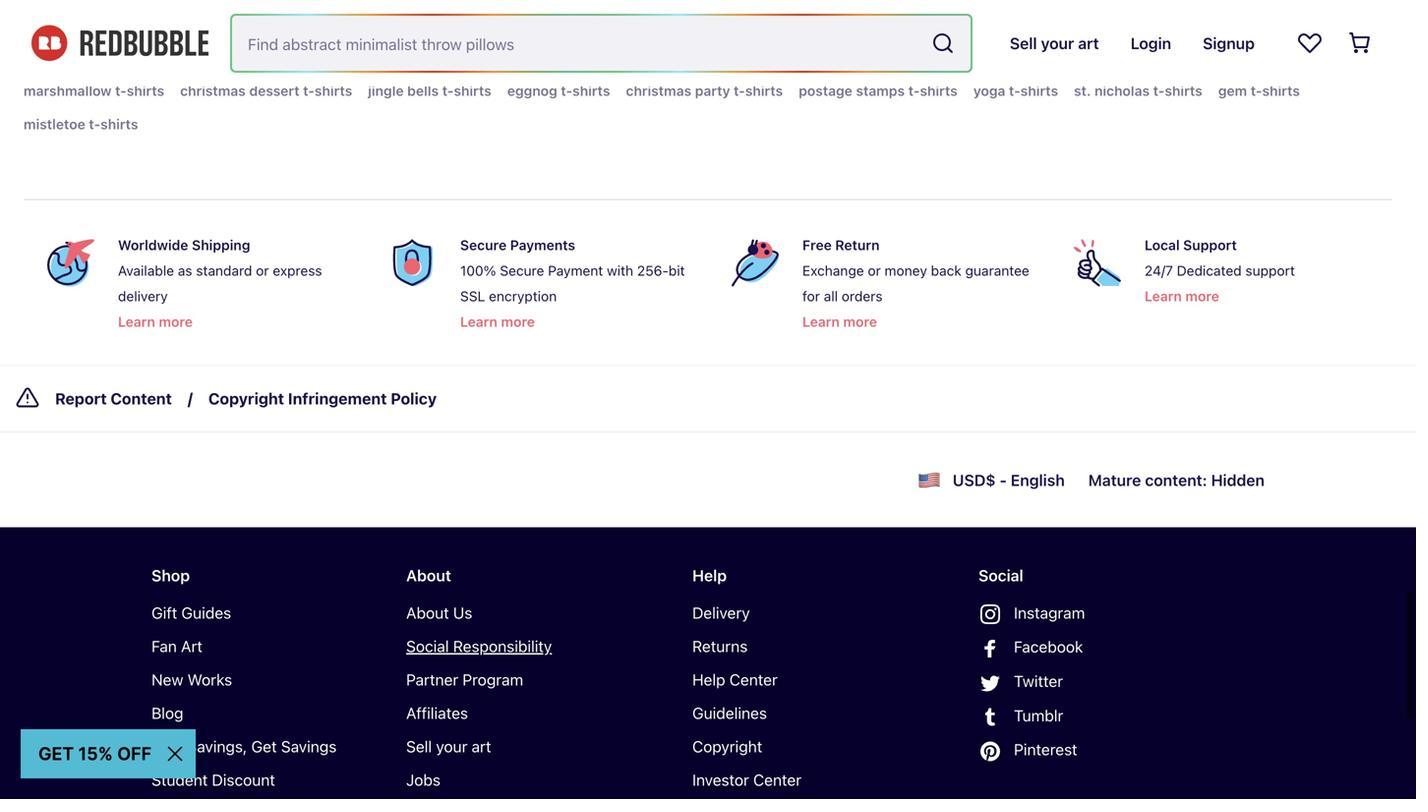 Task type: vqa. For each thing, say whether or not it's contained in the screenshot.


Task type: describe. For each thing, give the bounding box(es) containing it.
social for social responsibility
[[406, 637, 449, 656]]

delivery link
[[692, 600, 916, 626]]

delivery
[[118, 288, 168, 304]]

sell your art link
[[406, 734, 629, 760]]

100%
[[460, 263, 496, 279]]

jingle bells t-shirts link
[[368, 79, 492, 103]]

social for social
[[979, 566, 1024, 585]]

eggnog t-shirts
[[507, 83, 610, 99]]

dedicated
[[1177, 263, 1242, 279]]

english
[[1011, 471, 1065, 490]]

galentines day t-shirts
[[473, 49, 622, 65]]

tumblr
[[1014, 706, 1064, 725]]

shirts up gem
[[1200, 49, 1237, 65]]

social responsibility link
[[406, 634, 629, 659]]

shirts inside 'link'
[[745, 83, 783, 99]]

art
[[181, 637, 203, 656]]

copyright for copyright infringement policy
[[208, 389, 284, 408]]

dessert
[[249, 83, 300, 99]]

t- right lace
[[1284, 49, 1295, 65]]

more inside worldwide shipping available as standard or express delivery learn more
[[159, 314, 193, 330]]

new
[[151, 671, 183, 689]]

t- right eggnog
[[561, 83, 573, 99]]

t- right cupids
[[408, 49, 420, 65]]

couples t-shirts link
[[24, 46, 128, 69]]

responsibility
[[453, 637, 552, 656]]

report
[[55, 389, 107, 408]]

shirts down galentines
[[454, 83, 492, 99]]

Search term search field
[[232, 16, 923, 71]]

christmas party t-shirts
[[626, 83, 783, 99]]

stamps
[[856, 83, 905, 99]]

content
[[111, 389, 172, 408]]

payment
[[548, 263, 603, 279]]

trending
[[24, 14, 90, 32]]

worldwide shipping element
[[39, 232, 350, 334]]

facebook link
[[979, 635, 1202, 661]]

guidelines link
[[692, 701, 916, 726]]

t- right the bells at the left of the page
[[442, 83, 454, 99]]

copyright infringement policy
[[208, 389, 437, 408]]

bells
[[407, 83, 439, 99]]

mistletoe t-shirts
[[24, 116, 138, 132]]

more inside free return exchange or money back guarantee for all orders learn more
[[843, 314, 877, 330]]

pinterest
[[1014, 741, 1078, 759]]

secure payments image
[[389, 239, 437, 287]]

learn inside local support 24/7 dedicated support learn more
[[1145, 288, 1182, 304]]

shirts down search term search box
[[573, 83, 610, 99]]

program
[[463, 671, 523, 689]]

savings,
[[187, 738, 247, 756]]

256-
[[637, 263, 669, 279]]

aesthetic
[[1123, 49, 1185, 65]]

your
[[436, 738, 468, 756]]

infringement
[[288, 389, 387, 408]]

for
[[803, 288, 820, 304]]

topics
[[93, 14, 139, 32]]

free return exchange or money back guarantee for all orders learn more
[[803, 237, 1030, 330]]

available
[[118, 263, 174, 279]]

christmas for christmas dessert t-shirts
[[180, 83, 246, 99]]

eggnog t-shirts link
[[507, 79, 610, 103]]

t- down redbubble logo
[[115, 83, 127, 99]]

learn inside free return exchange or money back guarantee for all orders learn more
[[803, 314, 840, 330]]

roses t-shirts link
[[144, 46, 233, 69]]

guidelines
[[692, 704, 767, 723]]

shirts down lace t-shirts link
[[1262, 83, 1300, 99]]

social responsibility
[[406, 637, 552, 656]]

copyright for copyright
[[692, 738, 763, 756]]

t- right aesthetic
[[1188, 49, 1200, 65]]

t- down marshmallow t-shirts link
[[89, 116, 100, 132]]

about us link
[[406, 600, 629, 626]]

day
[[545, 49, 569, 65]]

give savings, get savings
[[151, 738, 337, 756]]

roses t-shirts
[[144, 49, 233, 65]]

party
[[695, 83, 730, 99]]

shirts right lace
[[1295, 49, 1333, 65]]

partner program
[[406, 671, 523, 689]]

free return element
[[724, 232, 1035, 334]]

marshmallow
[[24, 83, 112, 99]]

🇺🇸 footer
[[0, 431, 1416, 800]]

learn more link for secure payments 100% secure payment with 256-bit ssl encryption learn more
[[460, 310, 535, 334]]

investor center
[[692, 771, 802, 790]]

t- right the hearts
[[295, 49, 307, 65]]

policy
[[391, 389, 437, 408]]

return
[[835, 237, 880, 253]]

about for about
[[406, 566, 451, 585]]

usd$
[[953, 471, 996, 490]]

free return image
[[732, 239, 779, 287]]

redbubble logo image
[[31, 25, 209, 61]]

encryption
[[489, 288, 557, 304]]

twitter
[[1014, 672, 1063, 691]]

pinterest link
[[979, 737, 1202, 764]]

content:
[[1145, 471, 1207, 490]]

rose
[[897, 49, 926, 65]]

christmas for christmas party t-shirts
[[626, 83, 692, 99]]

shirts down the roses
[[127, 83, 164, 99]]

local support 24/7 dedicated support learn more
[[1145, 237, 1295, 304]]

savings
[[281, 738, 337, 756]]

shop
[[151, 566, 190, 585]]

hidden
[[1211, 471, 1265, 490]]

shipping
[[192, 237, 250, 253]]

investor center link
[[692, 768, 916, 793]]

back
[[931, 263, 962, 279]]

0 vertical spatial secure
[[460, 237, 507, 253]]

returns
[[692, 637, 748, 656]]

galentines day t-shirts link
[[473, 46, 622, 69]]

affiliates link
[[406, 701, 629, 726]]

st. nicholas t-shirts
[[1074, 83, 1203, 99]]

lace t-shirts link
[[1253, 46, 1333, 69]]

help for help center
[[692, 671, 725, 689]]

student discount link
[[151, 768, 375, 793]]

st.
[[1074, 83, 1091, 99]]

or inside free return exchange or money back guarantee for all orders learn more
[[868, 263, 881, 279]]

galentines
[[473, 49, 542, 65]]

shirts left st.
[[1021, 83, 1058, 99]]

rose gold valentine t-shirts
[[897, 49, 1076, 65]]



Task type: locate. For each thing, give the bounding box(es) containing it.
local support image
[[1074, 239, 1121, 287]]

1 christmas from the left
[[180, 83, 246, 99]]

standard
[[196, 263, 252, 279]]

sell your art
[[406, 738, 491, 756]]

support
[[1246, 263, 1295, 279]]

1 vertical spatial secure
[[500, 263, 544, 279]]

shirts down hearts t-shirts link
[[315, 83, 352, 99]]

express
[[273, 263, 322, 279]]

shirts right the roses
[[196, 49, 233, 65]]

center
[[730, 671, 778, 689], [753, 771, 802, 790]]

learn down all
[[803, 314, 840, 330]]

instagram link
[[979, 600, 1202, 627]]

instagram
[[1014, 604, 1085, 623]]

more down delivery
[[159, 314, 193, 330]]

yoga  t-shirts link
[[974, 79, 1058, 103]]

learn
[[1145, 288, 1182, 304], [118, 314, 155, 330], [460, 314, 498, 330], [803, 314, 840, 330]]

copyright left infringement
[[208, 389, 284, 408]]

help up delivery
[[692, 566, 727, 585]]

more inside secure payments 100% secure payment with 256-bit ssl encryption learn more
[[501, 314, 535, 330]]

0 horizontal spatial social
[[406, 637, 449, 656]]

gold
[[930, 49, 959, 65]]

center down copyright "link"
[[753, 771, 802, 790]]

copyright
[[208, 389, 284, 408], [692, 738, 763, 756]]

learn more link down delivery
[[118, 310, 193, 334]]

works
[[188, 671, 232, 689]]

lace t-shirts
[[1253, 49, 1333, 65]]

None field
[[232, 16, 971, 71]]

postage stamps t-shirts
[[799, 83, 958, 99]]

blog
[[151, 704, 183, 723]]

christmas down 'roses t-shirts' link
[[180, 83, 246, 99]]

discount
[[212, 771, 275, 790]]

shirts right day
[[584, 49, 622, 65]]

affiliates
[[406, 704, 468, 723]]

art
[[472, 738, 491, 756]]

marshmallow t-shirts
[[24, 83, 164, 99]]

copyright link
[[692, 734, 916, 760]]

shirts down topics
[[91, 49, 128, 65]]

t- right yoga
[[1009, 83, 1021, 99]]

partner program link
[[406, 667, 629, 693]]

copyright down guidelines
[[692, 738, 763, 756]]

secure payments 100% secure payment with 256-bit ssl encryption learn more
[[460, 237, 685, 330]]

shirts down pink aesthetic t-shirts link
[[1165, 83, 1203, 99]]

shirts up st.
[[1038, 49, 1076, 65]]

more inside local support 24/7 dedicated support learn more
[[1186, 288, 1220, 304]]

worldwide shipping image
[[47, 239, 94, 287]]

couples t-shirts
[[24, 49, 128, 65]]

pink aesthetic t-shirts link
[[1091, 46, 1237, 69]]

1 horizontal spatial copyright
[[692, 738, 763, 756]]

help center link
[[692, 667, 916, 693]]

learn more link down 24/7
[[1145, 285, 1220, 308]]

help
[[692, 566, 727, 585], [692, 671, 725, 689]]

guides
[[181, 604, 231, 623]]

jobs
[[406, 771, 441, 790]]

secure up 100%
[[460, 237, 507, 253]]

guarantee
[[965, 263, 1030, 279]]

help center
[[692, 671, 778, 689]]

new works
[[151, 671, 232, 689]]

hearts t-shirts link
[[249, 46, 344, 69]]

delivery
[[692, 604, 750, 623]]

copyright inside copyright "link"
[[692, 738, 763, 756]]

about us
[[406, 604, 472, 623]]

1 vertical spatial about
[[406, 604, 449, 623]]

support
[[1183, 237, 1237, 253]]

1 help from the top
[[692, 566, 727, 585]]

local support element
[[1066, 232, 1377, 334]]

copyright inside copyright infringement policy link
[[208, 389, 284, 408]]

t- down pink aesthetic t-shirts link
[[1153, 83, 1165, 99]]

christmas inside christmas dessert t-shirts link
[[180, 83, 246, 99]]

or up orders
[[868, 263, 881, 279]]

secure up encryption
[[500, 263, 544, 279]]

social up instagram
[[979, 566, 1024, 585]]

learn down delivery
[[118, 314, 155, 330]]

t- inside 'link'
[[734, 83, 745, 99]]

learn more link down all
[[803, 310, 877, 334]]

center up guidelines
[[730, 671, 778, 689]]

0 horizontal spatial or
[[256, 263, 269, 279]]

t- right party
[[734, 83, 745, 99]]

us
[[453, 604, 472, 623]]

investor
[[692, 771, 749, 790]]

gem t-shirts
[[1218, 83, 1300, 99]]

gem
[[1218, 83, 1247, 99]]

1 horizontal spatial christmas
[[626, 83, 692, 99]]

learn more link down ssl
[[460, 310, 535, 334]]

learn inside worldwide shipping available as standard or express delivery learn more
[[118, 314, 155, 330]]

shirts down the gold
[[920, 83, 958, 99]]

learn more link inside local support element
[[1145, 285, 1220, 308]]

hearts
[[249, 49, 292, 65]]

trending topics
[[24, 14, 139, 32]]

social
[[979, 566, 1024, 585], [406, 637, 449, 656]]

help for help
[[692, 566, 727, 585]]

student discount
[[151, 771, 275, 790]]

2 help from the top
[[692, 671, 725, 689]]

more down encryption
[[501, 314, 535, 330]]

roses
[[144, 49, 181, 65]]

1 horizontal spatial social
[[979, 566, 1024, 585]]

1 vertical spatial social
[[406, 637, 449, 656]]

couples
[[24, 49, 76, 65]]

center for investor center
[[753, 771, 802, 790]]

shirts down marshmallow t-shirts link
[[100, 116, 138, 132]]

1 vertical spatial center
[[753, 771, 802, 790]]

t- down the trending topics
[[79, 49, 91, 65]]

1 or from the left
[[256, 263, 269, 279]]

🇺🇸
[[917, 467, 941, 494]]

cupids t-shirts
[[360, 49, 457, 65]]

twitter link
[[979, 669, 1202, 695]]

christmas
[[180, 83, 246, 99], [626, 83, 692, 99]]

1 horizontal spatial or
[[868, 263, 881, 279]]

marshmallow t-shirts link
[[24, 79, 164, 103]]

postage stamps t-shirts link
[[799, 79, 958, 103]]

christmas inside christmas party t-shirts 'link'
[[626, 83, 692, 99]]

2 or from the left
[[868, 263, 881, 279]]

christmas dessert t-shirts link
[[180, 79, 352, 103]]

learn more link inside worldwide shipping element
[[118, 310, 193, 334]]

christmas party t-shirts link
[[626, 79, 783, 103]]

about left us
[[406, 604, 449, 623]]

pink
[[1091, 49, 1120, 65]]

0 vertical spatial social
[[979, 566, 1024, 585]]

secure payments element
[[382, 232, 692, 334]]

shirts
[[91, 49, 128, 65], [196, 49, 233, 65], [307, 49, 344, 65], [420, 49, 457, 65], [584, 49, 622, 65], [1038, 49, 1076, 65], [1200, 49, 1237, 65], [1295, 49, 1333, 65], [127, 83, 164, 99], [315, 83, 352, 99], [454, 83, 492, 99], [573, 83, 610, 99], [745, 83, 783, 99], [920, 83, 958, 99], [1021, 83, 1058, 99], [1165, 83, 1203, 99], [1262, 83, 1300, 99], [100, 116, 138, 132]]

learn more link for worldwide shipping available as standard or express delivery learn more
[[118, 310, 193, 334]]

0 horizontal spatial christmas
[[180, 83, 246, 99]]

shirts inside "link"
[[1165, 83, 1203, 99]]

cupids t-shirts link
[[360, 46, 457, 69]]

learn inside secure payments 100% secure payment with 256-bit ssl encryption learn more
[[460, 314, 498, 330]]

learn more link inside free return element
[[803, 310, 877, 334]]

learn down ssl
[[460, 314, 498, 330]]

mature
[[1089, 471, 1141, 490]]

nicholas
[[1095, 83, 1150, 99]]

2 christmas from the left
[[626, 83, 692, 99]]

tumblr link
[[979, 703, 1202, 729]]

about up about us
[[406, 566, 451, 585]]

gift
[[151, 604, 177, 623]]

postage
[[799, 83, 853, 99]]

0 horizontal spatial copyright
[[208, 389, 284, 408]]

learn more link for free return exchange or money back guarantee for all orders learn more
[[803, 310, 877, 334]]

yoga
[[974, 83, 1006, 99]]

0 vertical spatial center
[[730, 671, 778, 689]]

0 vertical spatial copyright
[[208, 389, 284, 408]]

0 vertical spatial about
[[406, 566, 451, 585]]

mature content: hidden
[[1089, 471, 1265, 490]]

1 vertical spatial copyright
[[692, 738, 763, 756]]

mistletoe t-shirts link
[[24, 113, 138, 136]]

social up partner
[[406, 637, 449, 656]]

orders
[[842, 288, 883, 304]]

t- right dessert
[[303, 83, 315, 99]]

fan art link
[[151, 634, 375, 659]]

t- right gem
[[1251, 83, 1262, 99]]

2 about from the top
[[406, 604, 449, 623]]

st. nicholas t-shirts link
[[1074, 79, 1203, 103]]

center for help center
[[730, 671, 778, 689]]

or inside worldwide shipping available as standard or express delivery learn more
[[256, 263, 269, 279]]

1 vertical spatial help
[[692, 671, 725, 689]]

learn down 24/7
[[1145, 288, 1182, 304]]

learn more link for local support 24/7 dedicated support learn more
[[1145, 285, 1220, 308]]

christmas left party
[[626, 83, 692, 99]]

or
[[256, 263, 269, 279], [868, 263, 881, 279]]

report content link
[[55, 382, 193, 415]]

more down dedicated
[[1186, 288, 1220, 304]]

t- down rose
[[908, 83, 920, 99]]

more down orders
[[843, 314, 877, 330]]

returns link
[[692, 634, 916, 659]]

-
[[1000, 471, 1007, 490]]

student
[[151, 771, 208, 790]]

t- right the roses
[[184, 49, 196, 65]]

t- inside "link"
[[1153, 83, 1165, 99]]

shirts up jingle bells t-shirts
[[420, 49, 457, 65]]

shirts right the hearts
[[307, 49, 344, 65]]

learn more link inside secure payments element
[[460, 310, 535, 334]]

valentine
[[962, 49, 1023, 65]]

about for about us
[[406, 604, 449, 623]]

help down returns
[[692, 671, 725, 689]]

shirts right party
[[745, 83, 783, 99]]

center inside 'link'
[[753, 771, 802, 790]]

1 about from the top
[[406, 566, 451, 585]]

t- right day
[[573, 49, 584, 65]]

more
[[1186, 288, 1220, 304], [159, 314, 193, 330], [501, 314, 535, 330], [843, 314, 877, 330]]

lace
[[1253, 49, 1280, 65]]

0 vertical spatial help
[[692, 566, 727, 585]]

with
[[607, 263, 633, 279]]

trust signals element
[[24, 216, 1393, 350]]

or left express
[[256, 263, 269, 279]]

t- up yoga  t-shirts
[[1026, 49, 1038, 65]]



